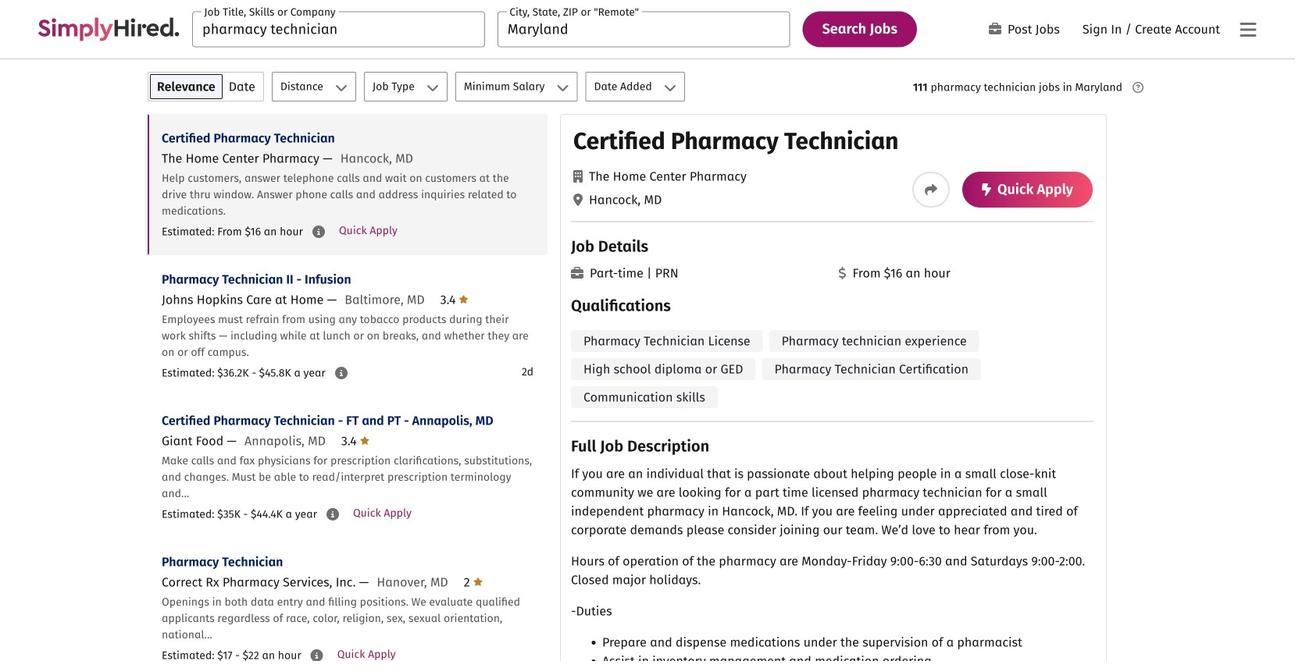 Task type: describe. For each thing, give the bounding box(es) containing it.
dollar sign image
[[839, 267, 847, 280]]

1 horizontal spatial briefcase image
[[989, 22, 1002, 35]]

1 vertical spatial job salary disclaimer image
[[327, 509, 339, 521]]

main menu image
[[1240, 20, 1257, 39]]

bolt lightning image
[[982, 184, 992, 196]]

star image
[[360, 435, 370, 447]]

star image for 3.4 out of 5 stars element for top job salary disclaimer image
[[459, 293, 469, 306]]

simplyhired logo image
[[38, 18, 180, 41]]

2 out of 5 stars element
[[464, 575, 483, 590]]



Task type: locate. For each thing, give the bounding box(es) containing it.
1 horizontal spatial 3.4 out of 5 stars element
[[440, 293, 469, 307]]

0 vertical spatial job salary disclaimer image
[[335, 367, 348, 380]]

0 horizontal spatial briefcase image
[[571, 267, 584, 280]]

star image
[[459, 293, 469, 306], [473, 576, 483, 589]]

job salary disclaimer image
[[313, 226, 325, 238], [311, 650, 323, 662]]

3.4 out of 5 stars element for top job salary disclaimer image
[[440, 293, 469, 307]]

job salary disclaimer image
[[335, 367, 348, 380], [327, 509, 339, 521]]

sponsored jobs disclaimer image
[[1133, 82, 1144, 93]]

3.4 out of 5 stars element
[[440, 293, 469, 307], [341, 434, 370, 449]]

None field
[[192, 11, 485, 47], [498, 11, 790, 47], [192, 11, 485, 47], [498, 11, 790, 47]]

certified pharmacy technician element
[[560, 114, 1107, 662]]

0 vertical spatial job salary disclaimer image
[[313, 226, 325, 238]]

1 vertical spatial star image
[[473, 576, 483, 589]]

0 horizontal spatial 3.4 out of 5 stars element
[[341, 434, 370, 449]]

1 vertical spatial 3.4 out of 5 stars element
[[341, 434, 370, 449]]

0 vertical spatial 3.4 out of 5 stars element
[[440, 293, 469, 307]]

0 vertical spatial briefcase image
[[989, 22, 1002, 35]]

None text field
[[192, 11, 485, 47], [498, 11, 790, 47], [192, 11, 485, 47], [498, 11, 790, 47]]

share this job image
[[925, 184, 938, 196]]

0 vertical spatial star image
[[459, 293, 469, 306]]

star image for 2 out of 5 stars element
[[473, 576, 483, 589]]

list
[[148, 114, 548, 662]]

location dot image
[[573, 194, 583, 206]]

3.4 out of 5 stars element for bottommost job salary disclaimer image
[[341, 434, 370, 449]]

1 vertical spatial job salary disclaimer image
[[311, 650, 323, 662]]

briefcase image
[[989, 22, 1002, 35], [571, 267, 584, 280]]

0 horizontal spatial star image
[[459, 293, 469, 306]]

building image
[[573, 170, 583, 183]]

1 horizontal spatial star image
[[473, 576, 483, 589]]

1 vertical spatial briefcase image
[[571, 267, 584, 280]]



Task type: vqa. For each thing, say whether or not it's contained in the screenshot.
first Option from the bottom of the page
no



